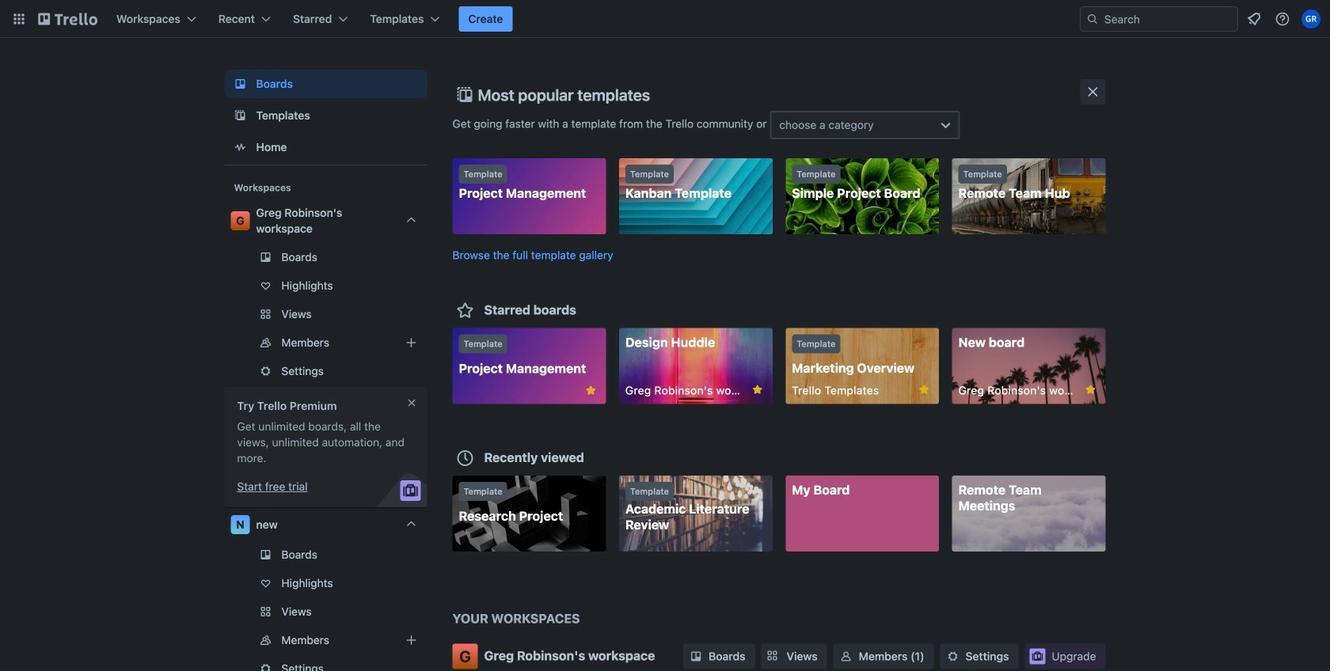 Task type: vqa. For each thing, say whether or not it's contained in the screenshot.
the middle sm icon
yes



Task type: locate. For each thing, give the bounding box(es) containing it.
search image
[[1086, 13, 1099, 25]]

1 sm image from the left
[[688, 649, 704, 665]]

open information menu image
[[1275, 11, 1291, 27]]

2 horizontal spatial sm image
[[945, 649, 961, 665]]

greg robinson (gregrobinson96) image
[[1302, 10, 1321, 29]]

sm image
[[688, 649, 704, 665], [838, 649, 854, 665], [945, 649, 961, 665]]

0 notifications image
[[1245, 10, 1264, 29]]

click to unstar this board. it will be removed from your starred list. image
[[750, 383, 765, 397], [917, 383, 931, 397]]

add image
[[402, 631, 421, 650]]

home image
[[231, 138, 250, 157]]

1 horizontal spatial sm image
[[838, 649, 854, 665]]

2 click to unstar this board. it will be removed from your starred list. image from the left
[[917, 383, 931, 397]]

0 horizontal spatial click to unstar this board. it will be removed from your starred list. image
[[750, 383, 765, 397]]

1 horizontal spatial click to unstar this board. it will be removed from your starred list. image
[[917, 383, 931, 397]]

0 horizontal spatial sm image
[[688, 649, 704, 665]]

template board image
[[231, 106, 250, 125]]



Task type: describe. For each thing, give the bounding box(es) containing it.
Search field
[[1099, 8, 1238, 30]]

click to unstar this board. it will be removed from your starred list. image
[[584, 384, 598, 398]]

2 sm image from the left
[[838, 649, 854, 665]]

primary element
[[0, 0, 1330, 38]]

1 click to unstar this board. it will be removed from your starred list. image from the left
[[750, 383, 765, 397]]

board image
[[231, 74, 250, 93]]

back to home image
[[38, 6, 97, 32]]

add image
[[402, 333, 421, 352]]

3 sm image from the left
[[945, 649, 961, 665]]



